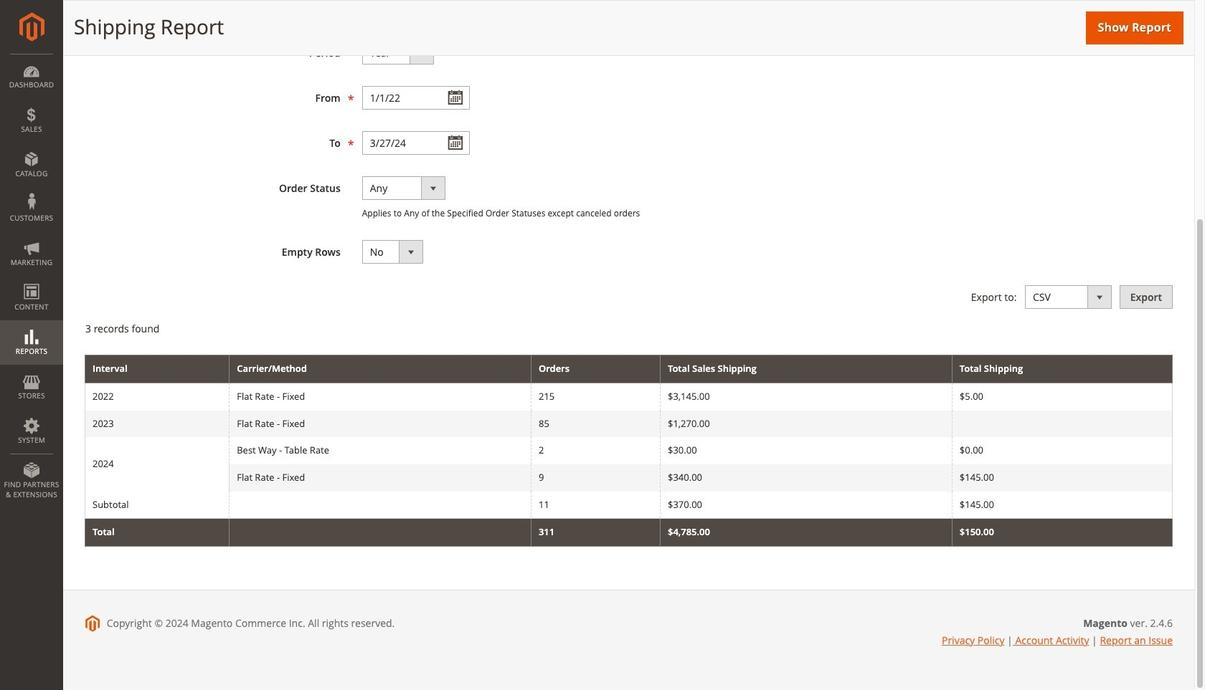 Task type: describe. For each thing, give the bounding box(es) containing it.
magento admin panel image
[[19, 12, 44, 42]]



Task type: vqa. For each thing, say whether or not it's contained in the screenshot.
tab list
no



Task type: locate. For each thing, give the bounding box(es) containing it.
None text field
[[362, 131, 470, 155]]

menu bar
[[0, 54, 63, 507]]

None text field
[[362, 86, 470, 110]]



